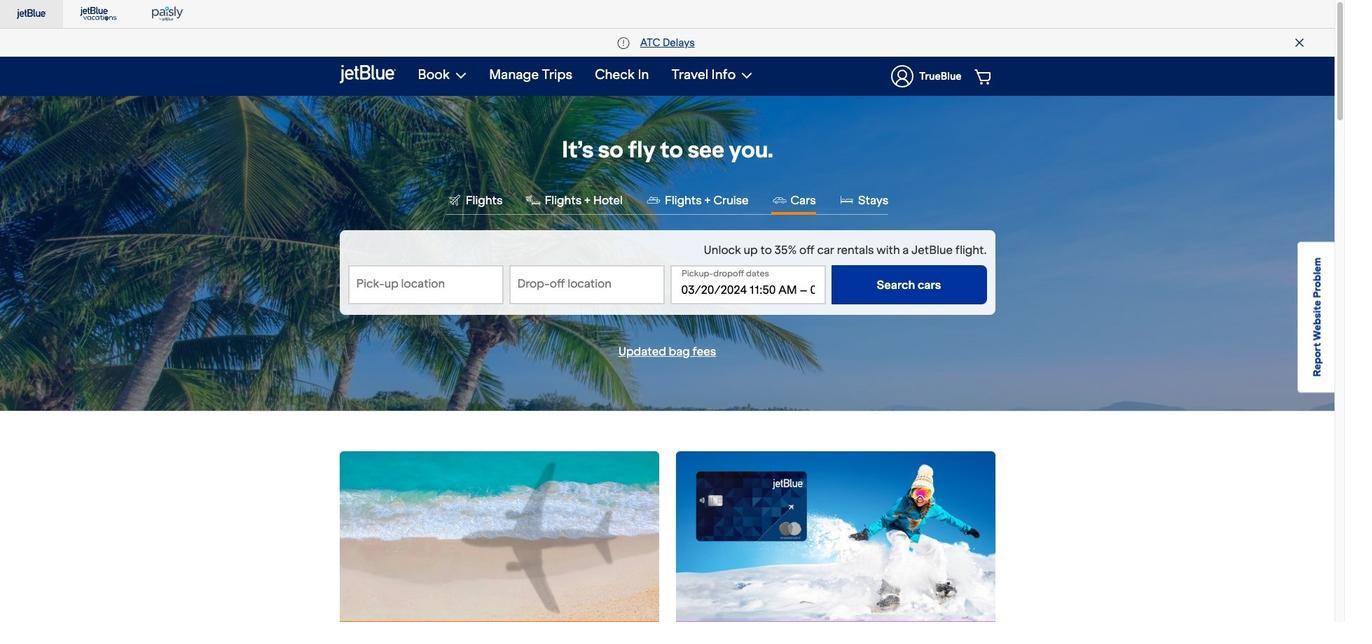 Task type: vqa. For each thing, say whether or not it's contained in the screenshot.
Depart Press DOWN ARROW key to select available dates FIELD
no



Task type: describe. For each thing, give the bounding box(es) containing it.
paisly by jetblue image
[[152, 6, 185, 22]]



Task type: locate. For each thing, give the bounding box(es) containing it.
jetblue vacations image
[[80, 6, 118, 22]]

None text field
[[349, 272, 502, 303], [510, 272, 663, 303], [349, 272, 502, 303], [510, 272, 663, 303]]

1 horizontal spatial jetblue image
[[339, 63, 395, 85]]

jetblue image
[[17, 6, 46, 22], [339, 63, 395, 85]]

0 horizontal spatial jetblue image
[[17, 6, 46, 22]]

0 vertical spatial jetblue image
[[17, 6, 46, 22]]

banner
[[0, 0, 1334, 96]]

navigation
[[407, 57, 995, 96]]

close image
[[1295, 39, 1304, 47]]

None field
[[348, 265, 503, 304], [509, 265, 664, 304], [348, 265, 503, 304], [509, 265, 664, 304]]

shopping cart (empty) image
[[974, 68, 993, 85]]

1 vertical spatial jetblue image
[[339, 63, 395, 85]]

Select a date range. text field
[[671, 272, 824, 303]]



